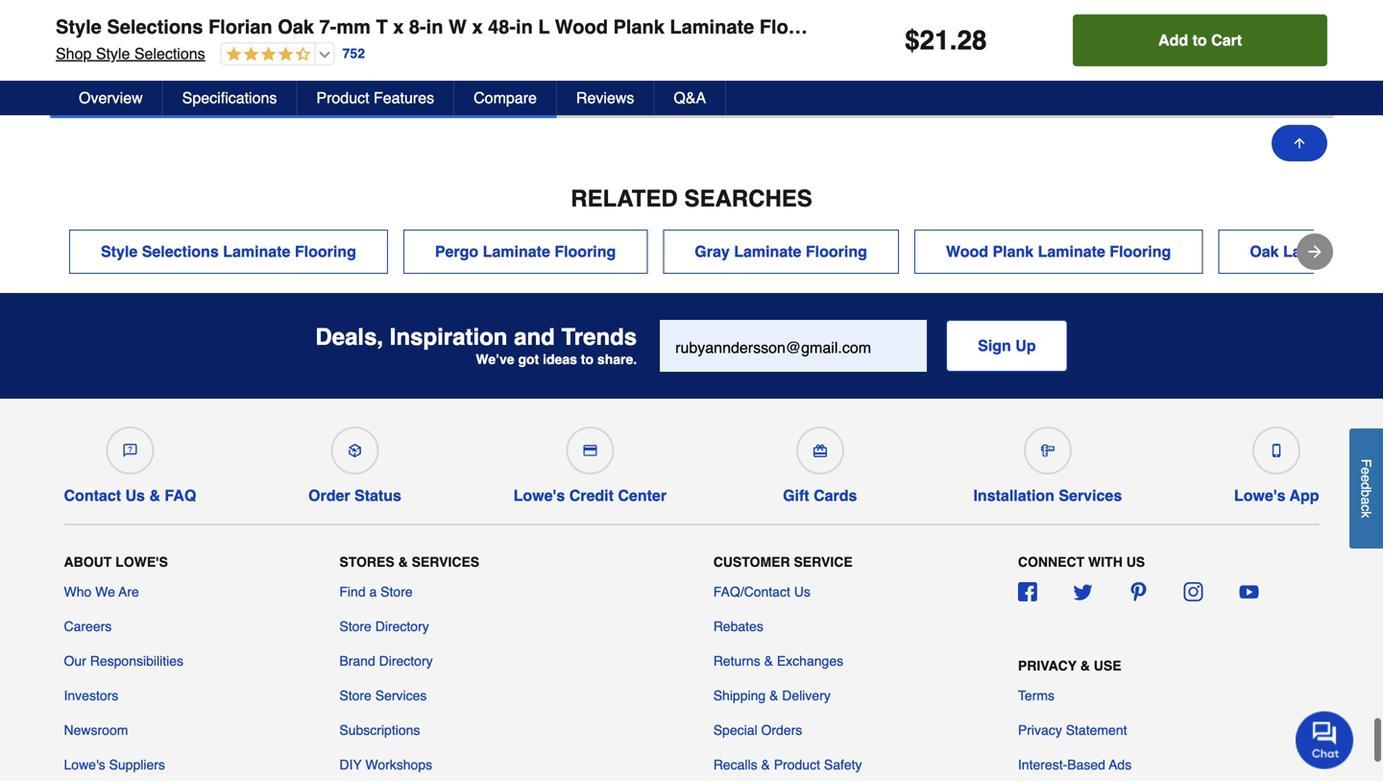 Task type: vqa. For each thing, say whether or not it's contained in the screenshot.


Task type: locate. For each thing, give the bounding box(es) containing it.
8-
[[409, 16, 426, 38]]

.
[[950, 25, 957, 56]]

& left "delivery"
[[770, 688, 779, 703]]

directory up brand directory link
[[375, 619, 429, 634]]

store for directory
[[339, 619, 372, 634]]

to inside button
[[1193, 31, 1207, 49]]

& inside returns & exchanges link
[[764, 653, 773, 669]]

t
[[376, 16, 388, 38]]

services for installation services
[[1059, 487, 1122, 505]]

directory down store directory link
[[379, 653, 433, 669]]

1 horizontal spatial x
[[472, 16, 483, 38]]

services inside store services link
[[375, 688, 427, 703]]

1 vertical spatial store
[[339, 619, 372, 634]]

wood plank laminate flooring link
[[914, 230, 1203, 274]]

1 horizontal spatial product
[[774, 757, 820, 773]]

laminate
[[670, 16, 754, 38], [223, 243, 291, 261], [483, 243, 550, 261], [734, 243, 802, 261], [1038, 243, 1106, 261], [1283, 243, 1351, 261]]

add for 2nd add to cart "list item" from right
[[981, 63, 1007, 79]]

services down brand directory
[[375, 688, 427, 703]]

lowe's left 'credit'
[[514, 487, 565, 505]]

terms
[[1018, 688, 1055, 703]]

0 vertical spatial services
[[1059, 487, 1122, 505]]

subscriptions
[[339, 723, 420, 738]]

0 vertical spatial selections
[[107, 16, 203, 38]]

selections for florian
[[107, 16, 203, 38]]

0 horizontal spatial us
[[125, 487, 145, 505]]

1 x from the left
[[393, 16, 404, 38]]

0 horizontal spatial x
[[393, 16, 404, 38]]

& left use
[[1081, 658, 1090, 674]]

about lowe's
[[64, 555, 168, 570]]

add to cart link for sixth add to cart "list item" from the left
[[1144, 49, 1328, 91]]

q&a
[[674, 89, 706, 107]]

in left w
[[426, 16, 443, 38]]

services for store services
[[375, 688, 427, 703]]

installation services
[[974, 487, 1122, 505]]

lowe's credit center
[[514, 487, 667, 505]]

0 vertical spatial style
[[56, 16, 102, 38]]

chat invite button image
[[1296, 710, 1355, 769]]

&
[[149, 487, 160, 505], [398, 555, 408, 570], [764, 653, 773, 669], [1081, 658, 1090, 674], [770, 688, 779, 703], [761, 757, 770, 773]]

& left 'faq'
[[149, 487, 160, 505]]

brand directory
[[339, 653, 433, 669]]

to for 6th add to cart "list item" from the right
[[136, 63, 149, 79]]

product down 752
[[316, 89, 369, 107]]

mobile image
[[1270, 444, 1284, 458]]

& for stores & services
[[398, 555, 408, 570]]

lowe's for lowe's app
[[1234, 487, 1286, 505]]

diy workshops link
[[339, 755, 432, 775]]

faq/contact us
[[713, 584, 811, 600]]

shipping & delivery
[[713, 688, 831, 703]]

x right t
[[393, 16, 404, 38]]

brand
[[339, 653, 375, 669]]

f
[[1359, 459, 1374, 467]]

features
[[374, 89, 434, 107]]

services up connect with us
[[1059, 487, 1122, 505]]

cart for second add to cart "list item" from the left
[[370, 63, 398, 79]]

sign
[[978, 337, 1011, 355]]

diy workshops
[[339, 757, 432, 773]]

0 horizontal spatial oak
[[278, 16, 314, 38]]

4 add to cart list item from the left
[[707, 0, 895, 91]]

& inside shipping & delivery link
[[770, 688, 779, 703]]

style
[[56, 16, 102, 38], [96, 45, 130, 62], [101, 243, 138, 261]]

based
[[1068, 757, 1106, 773]]

& inside contact us & faq link
[[149, 487, 160, 505]]

to for second add to cart "list item" from the left
[[354, 63, 367, 79]]

compare
[[474, 89, 537, 107]]

overview button
[[60, 81, 163, 115]]

0 horizontal spatial wood
[[555, 16, 608, 38]]

selections
[[107, 16, 203, 38], [134, 45, 205, 62], [142, 243, 219, 261]]

exchanges
[[777, 653, 844, 669]]

ads
[[1109, 757, 1132, 773]]

a right find at left
[[369, 584, 377, 600]]

about
[[64, 555, 112, 570]]

& for recalls & product safety
[[761, 757, 770, 773]]

terms link
[[1018, 686, 1055, 705]]

3 add to cart link from the left
[[489, 49, 672, 91]]

2 add to cart link from the left
[[270, 49, 454, 91]]

4.4 stars image
[[222, 46, 311, 64]]

order
[[308, 487, 350, 505]]

store down stores & services
[[381, 584, 413, 600]]

to for third add to cart "list item"
[[573, 63, 585, 79]]

with
[[1088, 555, 1123, 570]]

gift card image
[[813, 444, 827, 458]]

newsroom link
[[64, 721, 128, 740]]

plank
[[613, 16, 665, 38]]

& inside recalls & product safety link
[[761, 757, 770, 773]]

oak left the 7-
[[278, 16, 314, 38]]

special orders link
[[713, 721, 802, 740]]

interest-
[[1018, 757, 1068, 773]]

in left l
[[516, 16, 533, 38]]

store
[[381, 584, 413, 600], [339, 619, 372, 634], [339, 688, 372, 703]]

lowe's for lowe's suppliers
[[64, 757, 105, 773]]

status
[[355, 487, 401, 505]]

5 add to cart link from the left
[[925, 49, 1109, 91]]

we've
[[476, 352, 515, 367]]

specifications button
[[163, 81, 297, 115]]

e up d
[[1359, 467, 1374, 475]]

wood
[[555, 16, 608, 38], [946, 243, 989, 261]]

1 horizontal spatial in
[[516, 16, 533, 38]]

x right w
[[472, 16, 483, 38]]

6 add to cart link from the left
[[1144, 49, 1328, 91]]

returns & exchanges link
[[713, 652, 844, 671]]

2 in from the left
[[516, 16, 533, 38]]

lowe's suppliers link
[[64, 755, 165, 775]]

add
[[1159, 31, 1188, 49], [108, 63, 133, 79], [326, 63, 351, 79], [545, 63, 570, 79], [763, 63, 788, 79], [981, 63, 1007, 79], [1200, 63, 1225, 79]]

add to cart button
[[1073, 14, 1328, 66]]

0 horizontal spatial in
[[426, 16, 443, 38]]

0 vertical spatial a
[[1359, 497, 1374, 504]]

1 horizontal spatial a
[[1359, 497, 1374, 504]]

investors
[[64, 688, 118, 703]]

& right recalls
[[761, 757, 770, 773]]

0 vertical spatial directory
[[375, 619, 429, 634]]

lowe's left app
[[1234, 487, 1286, 505]]

app
[[1290, 487, 1319, 505]]

pergo laminate flooring link
[[403, 230, 648, 274]]

1 vertical spatial us
[[794, 584, 811, 600]]

1 horizontal spatial wood
[[946, 243, 989, 261]]

c
[[1359, 504, 1374, 511]]

1 privacy from the top
[[1018, 658, 1077, 674]]

add for sixth add to cart "list item" from the left
[[1200, 63, 1225, 79]]

2 vertical spatial services
[[375, 688, 427, 703]]

us down customer service
[[794, 584, 811, 600]]

store down brand
[[339, 688, 372, 703]]

1 vertical spatial wood
[[946, 243, 989, 261]]

services inside the installation services link
[[1059, 487, 1122, 505]]

0 vertical spatial product
[[316, 89, 369, 107]]

privacy for privacy & use
[[1018, 658, 1077, 674]]

1 vertical spatial privacy
[[1018, 723, 1062, 738]]

us
[[1127, 555, 1145, 570]]

stores
[[339, 555, 395, 570]]

specifications
[[182, 89, 277, 107]]

wood right l
[[555, 16, 608, 38]]

lowe's up are
[[115, 555, 168, 570]]

2 vertical spatial style
[[101, 243, 138, 261]]

lowe's inside lowe's suppliers "link"
[[64, 757, 105, 773]]

directory for brand directory
[[379, 653, 433, 669]]

0 horizontal spatial product
[[316, 89, 369, 107]]

add to cart list item
[[52, 0, 240, 91], [270, 0, 458, 91], [489, 0, 676, 91], [707, 0, 895, 91], [925, 0, 1113, 91], [1144, 0, 1331, 91]]

cards
[[814, 487, 857, 505]]

1 horizontal spatial us
[[794, 584, 811, 600]]

services
[[1059, 487, 1122, 505], [412, 555, 480, 570], [375, 688, 427, 703]]

store up brand
[[339, 619, 372, 634]]

1 vertical spatial services
[[412, 555, 480, 570]]

find a store link
[[339, 582, 413, 602]]

delivery
[[782, 688, 831, 703]]

1 vertical spatial oak
[[1250, 243, 1279, 261]]

privacy up the "terms" at right bottom
[[1018, 658, 1077, 674]]

Email Address email field
[[660, 320, 927, 372]]

2 vertical spatial selections
[[142, 243, 219, 261]]

cart
[[1212, 31, 1242, 49], [151, 63, 180, 79], [370, 63, 398, 79], [588, 63, 616, 79], [807, 63, 835, 79], [1025, 63, 1053, 79], [1243, 63, 1272, 79]]

oak left arrow right image
[[1250, 243, 1279, 261]]

lowe's down newsroom link
[[64, 757, 105, 773]]

& right stores
[[398, 555, 408, 570]]

got
[[518, 352, 539, 367]]

1 vertical spatial style
[[96, 45, 130, 62]]

overview
[[79, 89, 143, 107]]

add for 6th add to cart "list item" from the right
[[108, 63, 133, 79]]

1 vertical spatial directory
[[379, 653, 433, 669]]

a inside button
[[1359, 497, 1374, 504]]

& right returns
[[764, 653, 773, 669]]

0 vertical spatial us
[[125, 487, 145, 505]]

e up b in the bottom right of the page
[[1359, 475, 1374, 482]]

us for faq/contact
[[794, 584, 811, 600]]

e
[[1359, 467, 1374, 475], [1359, 475, 1374, 482]]

order status link
[[308, 419, 401, 506]]

1 e from the top
[[1359, 467, 1374, 475]]

cart for fourth add to cart "list item" from left
[[807, 63, 835, 79]]

0 vertical spatial store
[[381, 584, 413, 600]]

product
[[316, 89, 369, 107], [774, 757, 820, 773]]

connect
[[1018, 555, 1085, 570]]

service
[[794, 555, 853, 570]]

1 add to cart list item from the left
[[52, 0, 240, 91]]

1 vertical spatial a
[[369, 584, 377, 600]]

2 e from the top
[[1359, 475, 1374, 482]]

floo
[[1355, 243, 1383, 261]]

privacy up interest-
[[1018, 723, 1062, 738]]

lowe's inside lowe's credit center link
[[514, 487, 565, 505]]

center
[[618, 487, 667, 505]]

us right contact
[[125, 487, 145, 505]]

gift cards link
[[779, 419, 861, 506]]

2 vertical spatial store
[[339, 688, 372, 703]]

0 vertical spatial privacy
[[1018, 658, 1077, 674]]

shop style selections
[[56, 45, 205, 62]]

in
[[426, 16, 443, 38], [516, 16, 533, 38]]

services up find a store link
[[412, 555, 480, 570]]

shipping
[[713, 688, 766, 703]]

rebates
[[713, 619, 764, 634]]

& for privacy & use
[[1081, 658, 1090, 674]]

2 privacy from the top
[[1018, 723, 1062, 738]]

0 horizontal spatial a
[[369, 584, 377, 600]]

product down orders at the bottom of the page
[[774, 757, 820, 773]]

searches
[[684, 186, 813, 212]]

careers link
[[64, 617, 112, 636]]

orders
[[761, 723, 802, 738]]

statement
[[1066, 723, 1127, 738]]

a up k
[[1359, 497, 1374, 504]]

& for returns & exchanges
[[764, 653, 773, 669]]

diy
[[339, 757, 362, 773]]

4 add to cart link from the left
[[707, 49, 891, 91]]

1 add to cart link from the left
[[52, 49, 236, 91]]

lowe's credit center link
[[514, 419, 667, 506]]

dimensions image
[[1041, 444, 1055, 458]]

store directory link
[[339, 617, 429, 636]]

wood left plank
[[946, 243, 989, 261]]

find
[[339, 584, 366, 600]]



Task type: describe. For each thing, give the bounding box(es) containing it.
us for contact
[[125, 487, 145, 505]]

credit card image
[[583, 444, 597, 458]]

our
[[64, 653, 86, 669]]

to inside deals, inspiration and trends we've got ideas to share.
[[581, 352, 594, 367]]

selections for laminate
[[142, 243, 219, 261]]

arrow right image
[[1306, 242, 1325, 262]]

who
[[64, 584, 92, 600]]

1 in from the left
[[426, 16, 443, 38]]

special orders
[[713, 723, 802, 738]]

cart for 6th add to cart "list item" from the right
[[151, 63, 180, 79]]

28
[[957, 25, 987, 56]]

reviews button
[[557, 81, 655, 115]]

pickup image
[[348, 444, 362, 458]]

contact us & faq link
[[64, 419, 196, 506]]

d
[[1359, 482, 1374, 489]]

find a store
[[339, 584, 413, 600]]

shipping & delivery link
[[713, 686, 831, 705]]

5 add to cart list item from the left
[[925, 0, 1113, 91]]

facebook image
[[1018, 582, 1037, 602]]

gray
[[695, 243, 730, 261]]

0 vertical spatial oak
[[278, 16, 314, 38]]

contact us & faq
[[64, 487, 196, 505]]

gift cards
[[783, 487, 857, 505]]

add to cart link for third add to cart "list item"
[[489, 49, 672, 91]]

investors link
[[64, 686, 118, 705]]

$
[[905, 25, 920, 56]]

plank
[[993, 243, 1034, 261]]

3 add to cart list item from the left
[[489, 0, 676, 91]]

twitter image
[[1074, 582, 1093, 602]]

instagram image
[[1184, 582, 1203, 602]]

store services link
[[339, 686, 427, 705]]

wood plank laminate flooring
[[946, 243, 1171, 261]]

customer care image
[[123, 444, 137, 458]]

customer
[[713, 555, 790, 570]]

pinterest image
[[1129, 582, 1148, 602]]

0 vertical spatial wood
[[555, 16, 608, 38]]

cart for third add to cart "list item"
[[588, 63, 616, 79]]

style selections laminate flooring link
[[69, 230, 388, 274]]

lowe's suppliers
[[64, 757, 165, 773]]

style for style selections florian oak 7-mm t x 8-in w x 48-in l wood plank laminate flooring (23.91-sq ft)
[[56, 16, 102, 38]]

who we are link
[[64, 582, 139, 602]]

responsibilities
[[90, 653, 183, 669]]

1 vertical spatial selections
[[134, 45, 205, 62]]

compare button
[[455, 81, 557, 115]]

up
[[1016, 337, 1036, 355]]

product inside button
[[316, 89, 369, 107]]

add to cart inside button
[[1159, 31, 1242, 49]]

2 x from the left
[[472, 16, 483, 38]]

arrow up image
[[1292, 135, 1307, 151]]

share.
[[597, 352, 637, 367]]

faq
[[165, 487, 196, 505]]

add to cart link for fourth add to cart "list item" from left
[[707, 49, 891, 91]]

pergo laminate flooring
[[435, 243, 616, 261]]

w
[[449, 16, 467, 38]]

48-
[[488, 16, 516, 38]]

faq/contact
[[713, 584, 790, 600]]

to for 2nd add to cart "list item" from right
[[1010, 63, 1022, 79]]

trends
[[561, 324, 637, 350]]

style for style selections laminate flooring
[[101, 243, 138, 261]]

privacy for privacy statement
[[1018, 723, 1062, 738]]

add for third add to cart "list item"
[[545, 63, 570, 79]]

add to cart link for second add to cart "list item" from the left
[[270, 49, 454, 91]]

youtube image
[[1240, 582, 1259, 602]]

returns & exchanges
[[713, 653, 844, 669]]

1 vertical spatial product
[[774, 757, 820, 773]]

add to cart link for 6th add to cart "list item" from the right
[[52, 49, 236, 91]]

brand directory link
[[339, 652, 433, 671]]

mm
[[337, 16, 371, 38]]

7-
[[319, 16, 337, 38]]

safety
[[824, 757, 862, 773]]

product features
[[316, 89, 434, 107]]

2 add to cart list item from the left
[[270, 0, 458, 91]]

style selections florian oak 7-mm t x 8-in w x 48-in l wood plank laminate flooring (23.91-sq ft)
[[56, 16, 950, 38]]

subscriptions link
[[339, 721, 420, 740]]

1 horizontal spatial oak
[[1250, 243, 1279, 261]]

interest-based ads link
[[1018, 755, 1132, 775]]

shop
[[56, 45, 92, 62]]

(23.91-
[[842, 16, 903, 38]]

product features button
[[297, 81, 455, 115]]

contact
[[64, 487, 121, 505]]

f e e d b a c k button
[[1350, 428, 1383, 548]]

add to cart link for 2nd add to cart "list item" from right
[[925, 49, 1109, 91]]

6 add to cart list item from the left
[[1144, 0, 1331, 91]]

special
[[713, 723, 758, 738]]

lowe's for lowe's credit center
[[514, 487, 565, 505]]

sign up form
[[660, 320, 1068, 372]]

f e e d b a c k
[[1359, 459, 1374, 518]]

add inside button
[[1159, 31, 1188, 49]]

recalls
[[713, 757, 758, 773]]

add for second add to cart "list item" from the left
[[326, 63, 351, 79]]

ideas
[[543, 352, 577, 367]]

add for fourth add to cart "list item" from left
[[763, 63, 788, 79]]

cart inside button
[[1212, 31, 1242, 49]]

oak laminate floo
[[1250, 243, 1383, 261]]

rebates link
[[713, 617, 764, 636]]

gray laminate flooring link
[[663, 230, 899, 274]]

oak laminate floo link
[[1218, 230, 1383, 274]]

store for services
[[339, 688, 372, 703]]

to for sixth add to cart "list item" from the left
[[1228, 63, 1240, 79]]

installation
[[974, 487, 1055, 505]]

& for shipping & delivery
[[770, 688, 779, 703]]

store services
[[339, 688, 427, 703]]

workshops
[[365, 757, 432, 773]]

related searches
[[571, 186, 813, 212]]

cart for sixth add to cart "list item" from the left
[[1243, 63, 1272, 79]]

suppliers
[[109, 757, 165, 773]]

recalls & product safety link
[[713, 755, 862, 775]]

752
[[343, 46, 365, 61]]

pergo
[[435, 243, 479, 261]]

directory for store directory
[[375, 619, 429, 634]]

cart for 2nd add to cart "list item" from right
[[1025, 63, 1053, 79]]

credit
[[569, 487, 614, 505]]

careers
[[64, 619, 112, 634]]

sign up
[[978, 337, 1036, 355]]

lowe's app
[[1234, 487, 1319, 505]]

k
[[1359, 511, 1374, 518]]

to for fourth add to cart "list item" from left
[[791, 63, 804, 79]]

connect with us
[[1018, 555, 1145, 570]]



